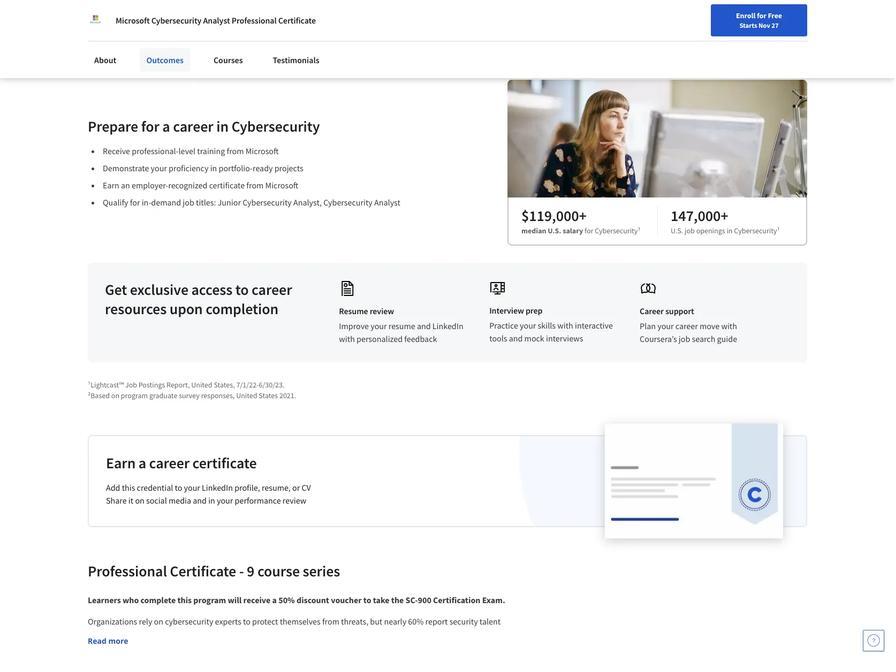 Task type: locate. For each thing, give the bounding box(es) containing it.
0 horizontal spatial program
[[121, 391, 148, 401]]

0 vertical spatial review
[[370, 306, 394, 317]]

0 vertical spatial program
[[121, 391, 148, 401]]

your
[[151, 163, 167, 173], [520, 320, 537, 331], [371, 321, 387, 332], [658, 321, 674, 332], [184, 483, 200, 493], [217, 496, 233, 506]]

more down the organizations
[[108, 636, 128, 647]]

english
[[690, 12, 716, 23]]

a
[[163, 117, 170, 136], [139, 454, 146, 473], [272, 595, 277, 606]]

this up it
[[122, 483, 135, 493]]

responses,
[[201, 391, 235, 401]]

with up guide
[[722, 321, 738, 332]]

with
[[558, 320, 574, 331], [722, 321, 738, 332], [339, 334, 355, 344]]

from inside organizations rely on cybersecurity experts to protect themselves from threats, but nearly 60% report security talent shortages.
[[323, 617, 340, 627]]

1 ¹ from the left
[[638, 226, 641, 236]]

2 vertical spatial from
[[323, 617, 340, 627]]

in up the training
[[217, 117, 229, 136]]

feedback
[[405, 334, 437, 344]]

professional up the "who"
[[88, 562, 167, 581]]

0 horizontal spatial a
[[139, 454, 146, 473]]

protect
[[252, 617, 278, 627]]

program inside ¹lightcast™ job postings report, united states, 7/1/22-6/30/23. ²based on program graduate survey responses, united states 2021.
[[121, 391, 148, 401]]

and right tools
[[509, 333, 523, 344]]

0 vertical spatial more
[[128, 16, 148, 27]]

program down job at the bottom left of page
[[121, 391, 148, 401]]

+ up openings
[[721, 206, 729, 226]]

resume review improve your resume and linkedin with personalized feedback
[[339, 306, 464, 344]]

1 vertical spatial united
[[236, 391, 257, 401]]

with inside resume review improve your resume and linkedin with personalized feedback
[[339, 334, 355, 344]]

resume
[[339, 306, 368, 317]]

upon
[[170, 299, 203, 319]]

in
[[217, 117, 229, 136], [210, 163, 217, 173], [727, 226, 733, 236], [208, 496, 215, 506]]

1 vertical spatial from
[[247, 180, 264, 191]]

nov
[[759, 21, 771, 29]]

1 horizontal spatial this
[[178, 595, 192, 606]]

1 horizontal spatial from
[[247, 180, 264, 191]]

0 horizontal spatial and
[[193, 496, 207, 506]]

0 vertical spatial earn
[[103, 180, 119, 191]]

2 horizontal spatial on
[[154, 617, 163, 627]]

1 horizontal spatial united
[[236, 391, 257, 401]]

0 vertical spatial certificate
[[278, 15, 316, 26]]

a left 50%
[[272, 595, 277, 606]]

ready
[[253, 163, 273, 173]]

to inside organizations rely on cybersecurity experts to protect themselves from threats, but nearly 60% report security talent shortages.
[[243, 617, 251, 627]]

your inside interview prep practice your skills with interactive tools and mock interviews
[[520, 320, 537, 331]]

from up 'portfolio-'
[[227, 146, 244, 156]]

to up media
[[175, 483, 182, 493]]

cybersecurity inside $119,000 + median u.s. salary for cybersecurity ¹
[[595, 226, 638, 236]]

1 horizontal spatial on
[[135, 496, 145, 506]]

get exclusive access to career resources upon completion
[[105, 280, 292, 319]]

and
[[417, 321, 431, 332], [509, 333, 523, 344], [193, 496, 207, 506]]

from
[[227, 146, 244, 156], [247, 180, 264, 191], [323, 617, 340, 627]]

titles:
[[196, 197, 216, 208]]

testimonials
[[273, 55, 320, 65]]

for for career
[[141, 117, 160, 136]]

a up professional-
[[163, 117, 170, 136]]

+ inside 147,000 + u.s. job openings in cybersecurity ¹
[[721, 206, 729, 226]]

0 vertical spatial and
[[417, 321, 431, 332]]

guide
[[718, 334, 738, 344]]

2 vertical spatial and
[[193, 496, 207, 506]]

job left search
[[679, 334, 691, 344]]

for left business
[[209, 16, 219, 27]]

1 horizontal spatial with
[[558, 320, 574, 331]]

with down improve
[[339, 334, 355, 344]]

for up professional-
[[141, 117, 160, 136]]

openings
[[697, 226, 726, 236]]

interactive
[[575, 320, 613, 331]]

skills
[[538, 320, 556, 331]]

$119,000
[[522, 206, 579, 226]]

career inside career support plan your career move with coursera's job search guide
[[676, 321, 699, 332]]

0 horizontal spatial linkedin
[[202, 483, 233, 493]]

postings
[[139, 380, 165, 390]]

1 horizontal spatial linkedin
[[433, 321, 464, 332]]

with inside interview prep practice your skills with interactive tools and mock interviews
[[558, 320, 574, 331]]

-
[[239, 562, 244, 581]]

60%
[[408, 617, 424, 627]]

threats,
[[341, 617, 369, 627]]

linkedin
[[433, 321, 464, 332], [202, 483, 233, 493]]

1 button
[[743, 7, 773, 33]]

1 horizontal spatial +
[[721, 206, 729, 226]]

program left will
[[194, 595, 226, 606]]

shortages.
[[88, 630, 125, 640]]

united down 7/1/22-
[[236, 391, 257, 401]]

0 vertical spatial a
[[163, 117, 170, 136]]

earn up add
[[106, 454, 136, 473]]

2 vertical spatial job
[[679, 334, 691, 344]]

coursera career certificate image
[[605, 424, 784, 539]]

your down professional-
[[151, 163, 167, 173]]

0 horizontal spatial certificate
[[170, 562, 236, 581]]

for left in-
[[130, 197, 140, 208]]

u.s. down the 147,000
[[671, 226, 684, 236]]

linkedin left profile,
[[202, 483, 233, 493]]

professional up courses "link"
[[232, 15, 277, 26]]

0 horizontal spatial with
[[339, 334, 355, 344]]

0 vertical spatial on
[[111, 391, 120, 401]]

0 vertical spatial this
[[122, 483, 135, 493]]

support
[[666, 306, 695, 317]]

experts
[[215, 617, 242, 627]]

2 vertical spatial microsoft
[[266, 180, 299, 191]]

certificate left -
[[170, 562, 236, 581]]

show notifications image
[[751, 13, 764, 26]]

1 horizontal spatial u.s.
[[671, 226, 684, 236]]

resources
[[105, 299, 167, 319]]

earn
[[103, 180, 119, 191], [106, 454, 136, 473]]

1 vertical spatial analyst
[[375, 197, 401, 208]]

2 horizontal spatial a
[[272, 595, 277, 606]]

1 vertical spatial linkedin
[[202, 483, 233, 493]]

+
[[579, 206, 587, 226], [721, 206, 729, 226]]

2 ¹ from the left
[[778, 226, 780, 236]]

your up 'coursera's'
[[658, 321, 674, 332]]

to inside get exclusive access to career resources upon completion
[[236, 280, 249, 299]]

in right media
[[208, 496, 215, 506]]

0 horizontal spatial united
[[191, 380, 212, 390]]

for up the nov
[[758, 11, 767, 20]]

earn a career certificate
[[106, 454, 257, 473]]

earn an employer-recognized certificate from microsoft
[[103, 180, 299, 191]]

+ for $119,000
[[579, 206, 587, 226]]

to inside add this credential to your linkedin profile, resume, or cv share it on social media and in your performance review
[[175, 483, 182, 493]]

more right learn
[[128, 16, 148, 27]]

0 horizontal spatial u.s.
[[548, 226, 562, 236]]

¹ for $119,000
[[638, 226, 641, 236]]

1 horizontal spatial and
[[417, 321, 431, 332]]

u.s. down $119,000
[[548, 226, 562, 236]]

1 vertical spatial job
[[685, 226, 695, 236]]

0 vertical spatial microsoft
[[116, 15, 150, 26]]

0 vertical spatial from
[[227, 146, 244, 156]]

level
[[179, 146, 196, 156]]

1 horizontal spatial certificate
[[278, 15, 316, 26]]

to right access
[[236, 280, 249, 299]]

employer-
[[132, 180, 168, 191]]

on right it
[[135, 496, 145, 506]]

earn left an
[[103, 180, 119, 191]]

certificate up testimonials link
[[278, 15, 316, 26]]

career
[[173, 117, 214, 136], [252, 280, 292, 299], [676, 321, 699, 332], [149, 454, 190, 473]]

on right rely
[[154, 617, 163, 627]]

review up resume
[[370, 306, 394, 317]]

0 horizontal spatial professional
[[88, 562, 167, 581]]

1 vertical spatial and
[[509, 333, 523, 344]]

and right media
[[193, 496, 207, 506]]

in right openings
[[727, 226, 733, 236]]

1 horizontal spatial review
[[370, 306, 394, 317]]

2 horizontal spatial and
[[509, 333, 523, 344]]

professional
[[232, 15, 277, 26], [88, 562, 167, 581]]

get
[[105, 280, 127, 299]]

microsoft down projects at the left top of the page
[[266, 180, 299, 191]]

¹lightcast™
[[88, 380, 124, 390]]

on inside add this credential to your linkedin profile, resume, or cv share it on social media and in your performance review
[[135, 496, 145, 506]]

linkedin up "feedback"
[[433, 321, 464, 332]]

0 vertical spatial professional
[[232, 15, 277, 26]]

¹ inside $119,000 + median u.s. salary for cybersecurity ¹
[[638, 226, 641, 236]]

for
[[758, 11, 767, 20], [209, 16, 219, 27], [141, 117, 160, 136], [130, 197, 140, 208], [585, 226, 594, 236]]

certificate
[[278, 15, 316, 26], [170, 562, 236, 581]]

coursera enterprise logos image
[[569, 0, 783, 20]]

your up 'personalized' at the bottom left of the page
[[371, 321, 387, 332]]

united up "survey"
[[191, 380, 212, 390]]

with up interviews
[[558, 320, 574, 331]]

1 vertical spatial more
[[108, 636, 128, 647]]

who
[[123, 595, 139, 606]]

job down the 147,000
[[685, 226, 695, 236]]

1 vertical spatial earn
[[106, 454, 136, 473]]

None search field
[[153, 7, 410, 28]]

cv
[[302, 483, 311, 493]]

microsoft right microsoft "image"
[[116, 15, 150, 26]]

$119,000 + median u.s. salary for cybersecurity ¹
[[522, 206, 641, 236]]

your left performance at the bottom
[[217, 496, 233, 506]]

and up "feedback"
[[417, 321, 431, 332]]

0 horizontal spatial review
[[283, 496, 307, 506]]

job
[[183, 197, 194, 208], [685, 226, 695, 236], [679, 334, 691, 344]]

courses
[[214, 55, 243, 65]]

training
[[197, 146, 225, 156]]

from up qualify for in-demand job titles: junior cybersecurity analyst, cybersecurity analyst
[[247, 180, 264, 191]]

performance
[[235, 496, 281, 506]]

for inside enroll for free starts nov 27
[[758, 11, 767, 20]]

on inside organizations rely on cybersecurity experts to protect themselves from threats, but nearly 60% report security talent shortages.
[[154, 617, 163, 627]]

in inside add this credential to your linkedin profile, resume, or cv share it on social media and in your performance review
[[208, 496, 215, 506]]

states
[[259, 391, 278, 401]]

¹ for 147,000
[[778, 226, 780, 236]]

practice
[[490, 320, 519, 331]]

the
[[392, 595, 404, 606]]

0 vertical spatial analyst
[[203, 15, 230, 26]]

prep
[[526, 305, 543, 316]]

1 horizontal spatial ¹
[[778, 226, 780, 236]]

add
[[106, 483, 120, 493]]

with inside career support plan your career move with coursera's job search guide
[[722, 321, 738, 332]]

in down the training
[[210, 163, 217, 173]]

themselves
[[280, 617, 321, 627]]

coursera
[[173, 16, 207, 27]]

1 + from the left
[[579, 206, 587, 226]]

microsoft image
[[88, 13, 103, 28]]

for for starts
[[758, 11, 767, 20]]

1 vertical spatial a
[[139, 454, 146, 473]]

2 u.s. from the left
[[671, 226, 684, 236]]

report
[[426, 617, 448, 627]]

1 vertical spatial review
[[283, 496, 307, 506]]

0 horizontal spatial ¹
[[638, 226, 641, 236]]

certificate up junior
[[209, 180, 245, 191]]

1 vertical spatial certificate
[[170, 562, 236, 581]]

+ inside $119,000 + median u.s. salary for cybersecurity ¹
[[579, 206, 587, 226]]

qualify
[[103, 197, 128, 208]]

career support plan your career move with coursera's job search guide
[[640, 306, 738, 344]]

from left threats,
[[323, 617, 340, 627]]

social
[[146, 496, 167, 506]]

more inside button
[[108, 636, 128, 647]]

to left protect
[[243, 617, 251, 627]]

1 u.s. from the left
[[548, 226, 562, 236]]

your inside resume review improve your resume and linkedin with personalized feedback
[[371, 321, 387, 332]]

review down or
[[283, 496, 307, 506]]

your up mock on the right bottom of page
[[520, 320, 537, 331]]

2 vertical spatial a
[[272, 595, 277, 606]]

analyst
[[203, 15, 230, 26], [375, 197, 401, 208]]

0 horizontal spatial from
[[227, 146, 244, 156]]

1 vertical spatial program
[[194, 595, 226, 606]]

job inside career support plan your career move with coursera's job search guide
[[679, 334, 691, 344]]

resume
[[389, 321, 416, 332]]

a up credential
[[139, 454, 146, 473]]

2 + from the left
[[721, 206, 729, 226]]

this up cybersecurity
[[178, 595, 192, 606]]

certificate
[[209, 180, 245, 191], [193, 454, 257, 473]]

2 vertical spatial on
[[154, 617, 163, 627]]

1 vertical spatial this
[[178, 595, 192, 606]]

job down recognized
[[183, 197, 194, 208]]

tools
[[490, 333, 508, 344]]

microsoft up "ready"
[[246, 146, 279, 156]]

2 horizontal spatial from
[[323, 617, 340, 627]]

certificate up profile,
[[193, 454, 257, 473]]

2 horizontal spatial with
[[722, 321, 738, 332]]

to left take
[[364, 595, 372, 606]]

0 horizontal spatial on
[[111, 391, 120, 401]]

+ up the salary
[[579, 206, 587, 226]]

0 vertical spatial linkedin
[[433, 321, 464, 332]]

0 horizontal spatial +
[[579, 206, 587, 226]]

0 horizontal spatial this
[[122, 483, 135, 493]]

personalized
[[357, 334, 403, 344]]

for right the salary
[[585, 226, 594, 236]]

junior
[[218, 197, 241, 208]]

1 horizontal spatial professional
[[232, 15, 277, 26]]

for inside $119,000 + median u.s. salary for cybersecurity ¹
[[585, 226, 594, 236]]

¹ inside 147,000 + u.s. job openings in cybersecurity ¹
[[778, 226, 780, 236]]

1 vertical spatial on
[[135, 496, 145, 506]]

6/30/23.
[[259, 380, 285, 390]]

on down ¹lightcast™
[[111, 391, 120, 401]]



Task type: vqa. For each thing, say whether or not it's contained in the screenshot.
About What We Offer Leadership Careers Catalog
no



Task type: describe. For each thing, give the bounding box(es) containing it.
starts
[[740, 21, 758, 29]]

professional-
[[132, 146, 179, 156]]

demand
[[151, 197, 181, 208]]

job inside 147,000 + u.s. job openings in cybersecurity ¹
[[685, 226, 695, 236]]

median
[[522, 226, 547, 236]]

courses link
[[207, 48, 249, 72]]

job
[[125, 380, 137, 390]]

cybersecurity inside 147,000 + u.s. job openings in cybersecurity ¹
[[735, 226, 778, 236]]

receive
[[244, 595, 271, 606]]

improve
[[339, 321, 369, 332]]

interviews
[[546, 333, 584, 344]]

u.s. inside $119,000 + median u.s. salary for cybersecurity ¹
[[548, 226, 562, 236]]

learners
[[88, 595, 121, 606]]

and inside resume review improve your resume and linkedin with personalized feedback
[[417, 321, 431, 332]]

demonstrate your proficiency in portfolio-ready projects
[[103, 163, 304, 173]]

read more button
[[88, 636, 128, 647]]

linkedin inside add this credential to your linkedin profile, resume, or cv share it on social media and in your performance review
[[202, 483, 233, 493]]

learn more about coursera for business link
[[106, 16, 254, 27]]

nearly
[[384, 617, 407, 627]]

u.s. inside 147,000 + u.s. job openings in cybersecurity ¹
[[671, 226, 684, 236]]

english button
[[671, 0, 736, 35]]

survey
[[179, 391, 200, 401]]

share
[[106, 496, 127, 506]]

+ for 147,000
[[721, 206, 729, 226]]

learn
[[106, 16, 127, 27]]

search
[[693, 334, 716, 344]]

mock
[[525, 333, 545, 344]]

interview
[[490, 305, 524, 316]]

help center image
[[868, 635, 881, 648]]

1
[[761, 9, 764, 17]]

will
[[228, 595, 242, 606]]

0 horizontal spatial analyst
[[203, 15, 230, 26]]

complete
[[141, 595, 176, 606]]

talent
[[480, 617, 501, 627]]

1 vertical spatial certificate
[[193, 454, 257, 473]]

recognized
[[168, 180, 208, 191]]

on inside ¹lightcast™ job postings report, united states, 7/1/22-6/30/23. ²based on program graduate survey responses, united states 2021.
[[111, 391, 120, 401]]

²based
[[88, 391, 110, 401]]

and inside add this credential to your linkedin profile, resume, or cv share it on social media and in your performance review
[[193, 496, 207, 506]]

cybersecurity
[[165, 617, 213, 627]]

your inside career support plan your career move with coursera's job search guide
[[658, 321, 674, 332]]

receive professional-level training from microsoft
[[103, 146, 279, 156]]

discount
[[297, 595, 329, 606]]

demonstrate
[[103, 163, 149, 173]]

organizations rely on cybersecurity experts to protect themselves from threats, but nearly 60% report security talent shortages.
[[88, 617, 503, 640]]

1 horizontal spatial analyst
[[375, 197, 401, 208]]

microsoft cybersecurity analyst professional certificate
[[116, 15, 316, 26]]

credential
[[137, 483, 173, 493]]

projects
[[275, 163, 304, 173]]

¹lightcast™ job postings report, united states, 7/1/22-6/30/23. ²based on program graduate survey responses, united states 2021.
[[88, 380, 296, 401]]

more for read
[[108, 636, 128, 647]]

learners who complete this program will receive a 50% discount voucher to take the sc-900 certification exam.
[[88, 595, 507, 606]]

coursera's
[[640, 334, 678, 344]]

professional certificate - 9 course series
[[88, 562, 340, 581]]

outcomes link
[[140, 48, 190, 72]]

it
[[129, 496, 134, 506]]

security
[[450, 617, 478, 627]]

this inside add this credential to your linkedin profile, resume, or cv share it on social media and in your performance review
[[122, 483, 135, 493]]

receive
[[103, 146, 130, 156]]

series
[[303, 562, 340, 581]]

resume,
[[262, 483, 291, 493]]

completion
[[206, 299, 279, 319]]

1 horizontal spatial a
[[163, 117, 170, 136]]

take
[[373, 595, 390, 606]]

course
[[258, 562, 300, 581]]

about
[[94, 55, 116, 65]]

linkedin inside resume review improve your resume and linkedin with personalized feedback
[[433, 321, 464, 332]]

outcomes
[[146, 55, 184, 65]]

1 horizontal spatial program
[[194, 595, 226, 606]]

review inside add this credential to your linkedin profile, resume, or cv share it on social media and in your performance review
[[283, 496, 307, 506]]

your up media
[[184, 483, 200, 493]]

exclusive
[[130, 280, 189, 299]]

testimonials link
[[267, 48, 326, 72]]

147,000
[[671, 206, 721, 226]]

in-
[[142, 197, 151, 208]]

0 vertical spatial certificate
[[209, 180, 245, 191]]

profile,
[[235, 483, 260, 493]]

learn more about coursera for business
[[106, 16, 254, 27]]

plan
[[640, 321, 656, 332]]

more for learn
[[128, 16, 148, 27]]

business
[[221, 16, 254, 27]]

for for demand
[[130, 197, 140, 208]]

27
[[772, 21, 779, 29]]

9
[[247, 562, 255, 581]]

2021.
[[280, 391, 296, 401]]

read
[[88, 636, 107, 647]]

0 vertical spatial united
[[191, 380, 212, 390]]

exam.
[[483, 595, 506, 606]]

prepare
[[88, 117, 138, 136]]

900
[[418, 595, 432, 606]]

review inside resume review improve your resume and linkedin with personalized feedback
[[370, 306, 394, 317]]

voucher
[[331, 595, 362, 606]]

1 vertical spatial professional
[[88, 562, 167, 581]]

about link
[[88, 48, 123, 72]]

career inside get exclusive access to career resources upon completion
[[252, 280, 292, 299]]

and inside interview prep practice your skills with interactive tools and mock interviews
[[509, 333, 523, 344]]

0 vertical spatial job
[[183, 197, 194, 208]]

free
[[769, 11, 783, 20]]

1 vertical spatial microsoft
[[246, 146, 279, 156]]

portfolio-
[[219, 163, 253, 173]]

earn for earn a career certificate
[[106, 454, 136, 473]]

earn for earn an employer-recognized certificate from microsoft
[[103, 180, 119, 191]]

interview prep practice your skills with interactive tools and mock interviews
[[490, 305, 613, 344]]

7/1/22-
[[237, 380, 259, 390]]

read more
[[88, 636, 128, 647]]

in inside 147,000 + u.s. job openings in cybersecurity ¹
[[727, 226, 733, 236]]



